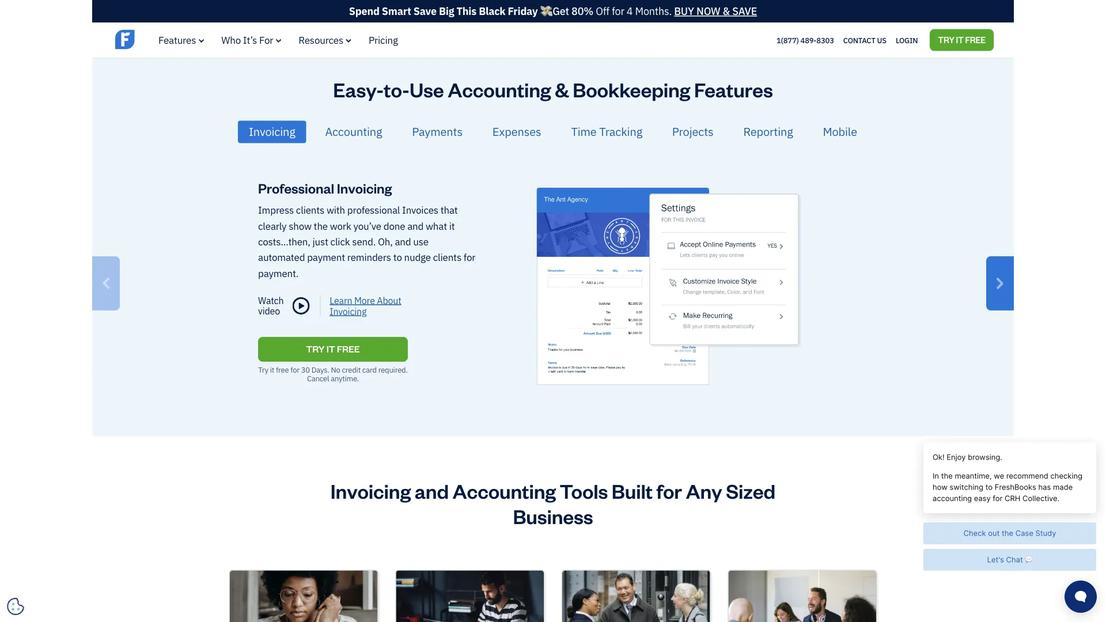Task type: locate. For each thing, give the bounding box(es) containing it.
projects
[[672, 124, 714, 139]]

try
[[938, 34, 955, 45], [258, 365, 268, 374]]

1 vertical spatial clients
[[433, 251, 462, 264]]

contact us
[[843, 35, 887, 45]]

clients up show
[[296, 204, 324, 216]]

1 horizontal spatial clients
[[433, 251, 462, 264]]

invoicing link
[[238, 121, 306, 143]]

watch
[[258, 295, 284, 307]]

0 horizontal spatial clients
[[296, 204, 324, 216]]

it for try it free for 30 days. no credit card required. cancel anytime.
[[270, 365, 274, 374]]

oh,
[[378, 235, 393, 248]]

credit
[[342, 365, 361, 374]]

reporting link
[[733, 121, 804, 143]]

&
[[723, 4, 730, 18], [555, 76, 569, 102]]

try it free for 30 days. no credit card required. cancel anytime.
[[258, 365, 408, 383]]

30
[[301, 365, 310, 374]]

💸
[[540, 4, 550, 18]]

2 horizontal spatial it
[[956, 34, 964, 45]]

friday
[[508, 4, 538, 18]]

1 vertical spatial it
[[449, 219, 455, 232]]

2 vertical spatial accounting
[[453, 478, 556, 504]]

this
[[457, 4, 477, 18]]

what
[[426, 219, 447, 232]]

projects link
[[661, 121, 725, 143]]

tools
[[560, 478, 608, 504]]

the
[[314, 219, 328, 232]]

489-
[[801, 35, 817, 45]]

for inside impress clients with professional invoices that clearly show the work you've done and what it costs…then, just click send. oh, and use automated payment reminders to nudge clients for payment.
[[464, 251, 476, 264]]

free
[[276, 365, 289, 374]]

features left who
[[158, 34, 196, 46]]

card
[[362, 365, 377, 374]]

now
[[697, 4, 721, 18]]

payment.
[[258, 267, 299, 279]]

features up reporting
[[694, 76, 773, 102]]

features link
[[158, 34, 204, 46]]

for
[[259, 34, 273, 46]]

mobile link
[[812, 121, 868, 143]]

it inside try it free for 30 days. no credit card required. cancel anytime.
[[270, 365, 274, 374]]

4
[[627, 4, 633, 18]]

reminders
[[347, 251, 391, 264]]

with
[[327, 204, 345, 216]]

businesses with contractors image
[[562, 571, 710, 622]]

click
[[331, 235, 350, 248]]

1 vertical spatial &
[[555, 76, 569, 102]]

use
[[413, 235, 429, 248]]

resources link
[[299, 34, 352, 46]]

0 vertical spatial try
[[938, 34, 955, 45]]

0 horizontal spatial features
[[158, 34, 196, 46]]

sized
[[726, 478, 776, 504]]

us
[[877, 35, 887, 45]]

1 vertical spatial try
[[258, 365, 268, 374]]

accounting link
[[314, 121, 393, 143]]

payments link
[[401, 121, 474, 143]]

you've
[[354, 219, 381, 232]]

contact us link
[[843, 33, 887, 48]]

for inside invoicing and accounting tools built for any sized business
[[657, 478, 682, 504]]

done
[[384, 219, 405, 232]]

impress
[[258, 204, 294, 216]]

1 horizontal spatial it
[[449, 219, 455, 232]]

8303
[[817, 35, 834, 45]]

0 vertical spatial it
[[956, 34, 964, 45]]

it for try it free
[[956, 34, 964, 45]]

self-employed professionals image
[[396, 571, 544, 622]]

0 horizontal spatial &
[[555, 76, 569, 102]]

impress clients with professional invoices that clearly show the work you've done and what it costs…then, just click send. oh, and use automated payment reminders to nudge clients for payment.
[[258, 204, 476, 279]]

1 horizontal spatial features
[[694, 76, 773, 102]]

easy-
[[333, 76, 384, 102]]

try it free
[[938, 34, 986, 45]]

0 horizontal spatial try
[[258, 365, 268, 374]]

it
[[956, 34, 964, 45], [449, 219, 455, 232], [270, 365, 274, 374]]

for left any
[[657, 478, 682, 504]]

who it's for
[[221, 34, 273, 46]]

just
[[313, 235, 328, 248]]

learn more about invoicing link
[[321, 294, 424, 317]]

for right the nudge in the top of the page
[[464, 251, 476, 264]]

invoicing and accounting tools built for any sized business
[[331, 478, 776, 529]]

cookie preferences image
[[7, 598, 24, 615]]

invoicing
[[249, 124, 295, 139], [337, 179, 392, 197], [330, 305, 367, 317], [331, 478, 411, 504]]

1 horizontal spatial try
[[938, 34, 955, 45]]

1(877)
[[777, 35, 799, 45]]

2 vertical spatial it
[[270, 365, 274, 374]]

free
[[337, 342, 360, 355]]

watch video
[[258, 295, 284, 317]]

accounting
[[448, 76, 551, 102], [325, 124, 382, 139], [453, 478, 556, 504]]

automated
[[258, 251, 305, 264]]

for left 30
[[291, 365, 300, 374]]

expenses
[[493, 124, 541, 139]]

more
[[354, 294, 375, 306]]

it inside impress clients with professional invoices that clearly show the work you've done and what it costs…then, just click send. oh, and use automated payment reminders to nudge clients for payment.
[[449, 219, 455, 232]]

months.
[[635, 4, 672, 18]]

professional
[[258, 179, 334, 197]]

1(877) 489-8303
[[777, 35, 834, 45]]

clients right the nudge in the top of the page
[[433, 251, 462, 264]]

for left '4'
[[612, 4, 625, 18]]

login
[[896, 35, 918, 45]]

0 horizontal spatial it
[[270, 365, 274, 374]]

features
[[158, 34, 196, 46], [694, 76, 773, 102]]

try inside try it free link
[[938, 34, 955, 45]]

2 vertical spatial and
[[415, 478, 449, 504]]

reporting
[[744, 124, 793, 139]]

try inside try it free for 30 days. no credit card required. cancel anytime.
[[258, 365, 268, 374]]

1 horizontal spatial &
[[723, 4, 730, 18]]



Task type: vqa. For each thing, say whether or not it's contained in the screenshot.
& to the bottom
yes



Task type: describe. For each thing, give the bounding box(es) containing it.
try it free link
[[258, 337, 408, 362]]

learn more about invoicing
[[330, 294, 401, 317]]

video
[[258, 305, 280, 317]]

built
[[612, 478, 653, 504]]

about
[[377, 294, 401, 306]]

off
[[596, 4, 610, 18]]

easy-to-use accounting & bookkeeping features
[[333, 76, 773, 102]]

costs…then,
[[258, 235, 310, 248]]

1 vertical spatial and
[[395, 235, 411, 248]]

businesses with employees image
[[729, 571, 876, 622]]

invoicing inside learn more about invoicing
[[330, 305, 367, 317]]

business
[[513, 503, 593, 529]]

0 vertical spatial and
[[407, 219, 424, 232]]

try it free
[[306, 342, 360, 355]]

anytime.
[[331, 374, 359, 383]]

smart
[[382, 4, 411, 18]]

payment
[[307, 251, 345, 264]]

0 vertical spatial accounting
[[448, 76, 551, 102]]

0 vertical spatial clients
[[296, 204, 324, 216]]

nudge
[[404, 251, 431, 264]]

who it's for link
[[221, 34, 281, 46]]

it's
[[243, 34, 257, 46]]

who
[[221, 34, 241, 46]]

it
[[327, 342, 335, 355]]

pricing link
[[369, 34, 398, 46]]

spend
[[349, 4, 380, 18]]

invoicing inside invoicing link
[[249, 124, 295, 139]]

login link
[[896, 33, 918, 48]]

try
[[306, 342, 325, 355]]

spend smart save big this black friday 💸 get 80% off for 4 months. buy now & save
[[349, 4, 757, 18]]

clearly
[[258, 219, 287, 232]]

expenses link
[[482, 121, 552, 143]]

free
[[966, 34, 986, 45]]

tracking
[[599, 124, 643, 139]]

black
[[479, 4, 506, 18]]

80%
[[572, 4, 594, 18]]

get
[[553, 4, 569, 18]]

and inside invoicing and accounting tools built for any sized business
[[415, 478, 449, 504]]

time
[[571, 124, 597, 139]]

0 vertical spatial features
[[158, 34, 196, 46]]

pricing
[[369, 34, 398, 46]]

for inside try it free for 30 days. no credit card required. cancel anytime.
[[291, 365, 300, 374]]

use
[[410, 76, 444, 102]]

time tracking
[[571, 124, 643, 139]]

try for try it free for 30 days. no credit card required. cancel anytime.
[[258, 365, 268, 374]]

show
[[289, 219, 312, 232]]

send.
[[352, 235, 376, 248]]

buy now & save link
[[674, 4, 757, 18]]

save
[[414, 4, 437, 18]]

cancel
[[307, 374, 329, 383]]

resources
[[299, 34, 343, 46]]

1(877) 489-8303 link
[[777, 35, 834, 45]]

freelancers image
[[230, 571, 378, 622]]

contact
[[843, 35, 876, 45]]

bookkeeping
[[573, 76, 690, 102]]

0 vertical spatial &
[[723, 4, 730, 18]]

invoicing inside invoicing and accounting tools built for any sized business
[[331, 478, 411, 504]]

try for try it free
[[938, 34, 955, 45]]

1 vertical spatial accounting
[[325, 124, 382, 139]]

learn
[[330, 294, 352, 306]]

any
[[686, 478, 722, 504]]

work
[[330, 219, 351, 232]]

freshbooks logo image
[[115, 29, 205, 51]]

mobile
[[823, 124, 857, 139]]

days.
[[312, 365, 329, 374]]

invoices
[[402, 204, 438, 216]]

to-
[[384, 76, 410, 102]]

professional invoicing
[[258, 179, 392, 197]]

buy
[[674, 4, 694, 18]]

cookie consent banner dialog
[[9, 481, 182, 614]]

save
[[732, 4, 757, 18]]

time tracking link
[[560, 121, 653, 143]]

try it free link
[[930, 29, 994, 51]]

that
[[441, 204, 458, 216]]

accounting inside invoicing and accounting tools built for any sized business
[[453, 478, 556, 504]]

payments
[[412, 124, 463, 139]]

1 vertical spatial features
[[694, 76, 773, 102]]

big
[[439, 4, 454, 18]]

no
[[331, 365, 340, 374]]



